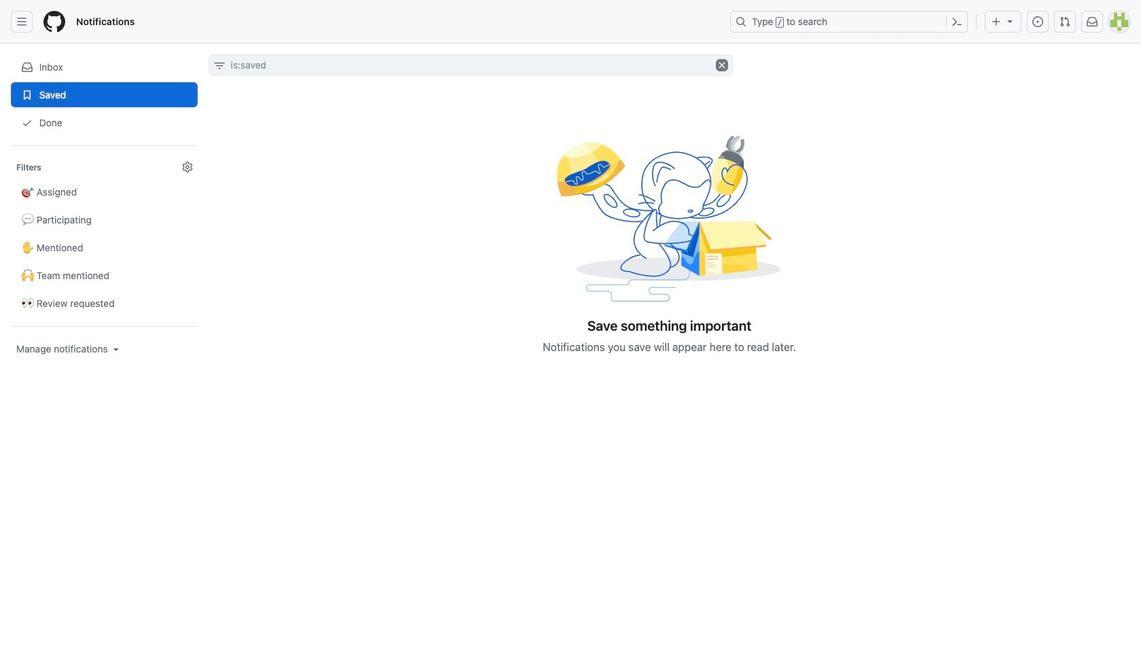 Task type: vqa. For each thing, say whether or not it's contained in the screenshot.
"GIT PULL REQUEST" icon
yes



Task type: locate. For each thing, give the bounding box(es) containing it.
triangle down image
[[1005, 16, 1016, 27], [111, 344, 121, 355]]

check image
[[22, 118, 33, 128]]

customize filters image
[[182, 162, 193, 173]]

0 vertical spatial triangle down image
[[1005, 16, 1016, 27]]

None search field
[[208, 54, 734, 76]]

0 horizontal spatial triangle down image
[[111, 344, 121, 355]]

1 vertical spatial triangle down image
[[111, 344, 121, 355]]

notifications image
[[1088, 16, 1098, 27]]

bookmark image
[[22, 90, 33, 101]]

notifications element
[[11, 44, 198, 411]]

1 horizontal spatial triangle down image
[[1005, 16, 1016, 27]]



Task type: describe. For each thing, give the bounding box(es) containing it.
Filter notifications text field
[[208, 54, 734, 76]]

command palette image
[[952, 16, 963, 27]]

homepage image
[[44, 11, 65, 33]]

filter image
[[214, 60, 225, 71]]

git pull request image
[[1060, 16, 1071, 27]]

save a notification image
[[558, 131, 782, 307]]

issue opened image
[[1033, 16, 1044, 27]]

inbox image
[[22, 62, 33, 73]]

clear filters image
[[716, 59, 728, 71]]

plus image
[[992, 16, 1003, 27]]



